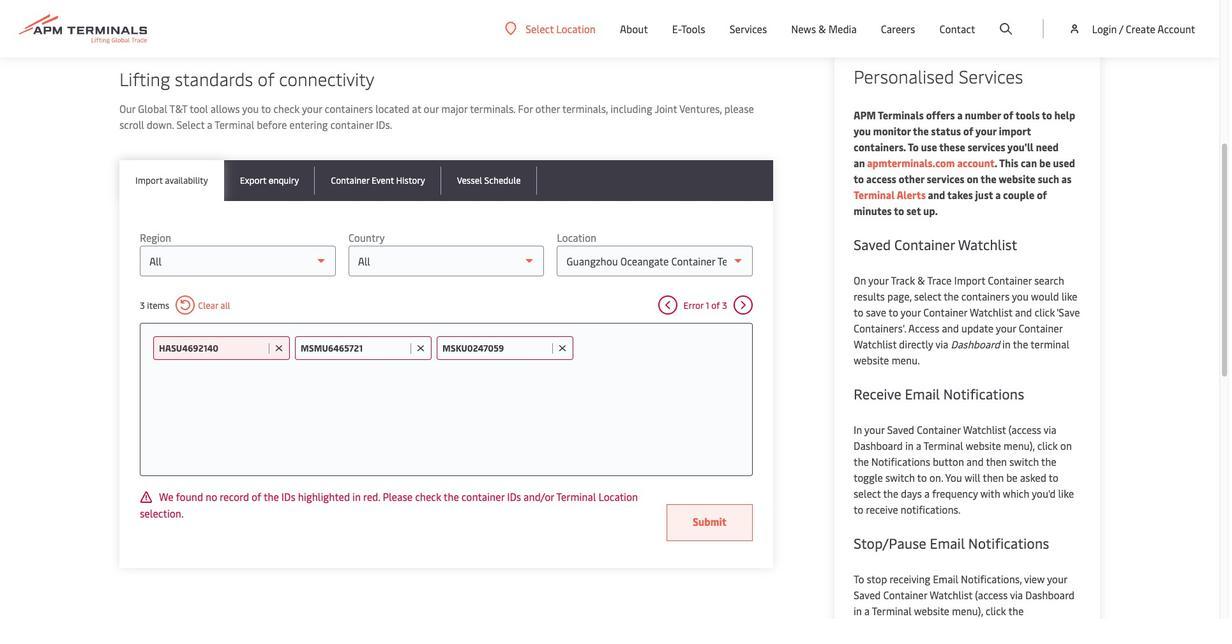 Task type: locate. For each thing, give the bounding box(es) containing it.
0 vertical spatial to
[[908, 140, 919, 154]]

0 horizontal spatial dashboard
[[854, 439, 903, 453]]

contact button
[[939, 0, 975, 57]]

services up takes
[[927, 172, 964, 186]]

2 vertical spatial via
[[1010, 588, 1023, 602]]

login / create account link
[[1068, 0, 1195, 57]]

0 vertical spatial saved
[[854, 235, 891, 254]]

your inside our global t&t tool allows you to check your containers located at our major terminals. for other terminals, including joint ventures, please scroll down. select a terminal before entering container ids.
[[302, 102, 322, 116]]

like right you'd on the right
[[1058, 487, 1074, 501]]

services up '.'
[[968, 140, 1005, 154]]

a inside the "apm terminals offers a number of tools to help you monitor the status of your import containers. to use these services you'll need an"
[[957, 108, 963, 122]]

1 vertical spatial dashboard
[[854, 439, 903, 453]]

check
[[273, 102, 300, 116], [415, 490, 441, 504]]

email down menu.
[[905, 384, 940, 404]]

news & media
[[791, 22, 857, 36]]

(access inside "to stop receiving email notifications, view your saved container watchlist (access via dashboard in a terminal website menu), click t"
[[975, 588, 1008, 602]]

containers up update
[[961, 289, 1010, 303]]

like inside in your saved container watchlist (access via dashboard in a terminal website menu), click on the notifications button and then switch the toggle switch to on. you will then be asked to select the days a frequency with which you'd like to receive notifications.
[[1058, 487, 1074, 501]]

0 vertical spatial &
[[818, 22, 826, 36]]

which
[[1003, 487, 1029, 501]]

notifications for stop/pause email notifications
[[968, 534, 1049, 553]]

saved inside in your saved container watchlist (access via dashboard in a terminal website menu), click on the notifications button and then switch the toggle switch to on. you will then be asked to select the days a frequency with which you'd like to receive notifications.
[[887, 423, 914, 437]]

monitor
[[873, 124, 911, 138]]

dashboard down update
[[951, 337, 1000, 351]]

in inside in the terminal website menu.
[[1002, 337, 1011, 351]]

services up number
[[959, 64, 1023, 88]]

button
[[933, 455, 964, 469]]

the up "asked"
[[1041, 455, 1057, 469]]

news
[[791, 22, 816, 36]]

0 horizontal spatial services
[[927, 172, 964, 186]]

we
[[159, 490, 173, 504]]

0 horizontal spatial container
[[330, 117, 373, 132]]

1 horizontal spatial to
[[908, 140, 919, 154]]

you right allows
[[242, 102, 259, 116]]

1 horizontal spatial menu),
[[1004, 439, 1035, 453]]

terminal inside ". this can be used to access other services on the website such as terminal alerts"
[[854, 188, 895, 202]]

in inside in your saved container watchlist (access via dashboard in a terminal website menu), click on the notifications button and then switch the toggle switch to on. you will then be asked to select the days a frequency with which you'd like to receive notifications.
[[905, 439, 914, 453]]

saved down stop
[[854, 588, 881, 602]]

services
[[968, 140, 1005, 154], [927, 172, 964, 186]]

in the terminal website menu.
[[854, 337, 1069, 367]]

2 horizontal spatial via
[[1044, 423, 1056, 437]]

containers inside on your track & trace import container search results page, select the containers you would like to save to your container watchlist and click 'save containers'. access and update your container watchlist directly via
[[961, 289, 1010, 303]]

0 vertical spatial via
[[935, 337, 948, 351]]

terminal
[[215, 117, 254, 132], [854, 188, 895, 202], [923, 439, 963, 453], [556, 490, 596, 504], [872, 604, 912, 618]]

update
[[961, 321, 994, 335]]

saved down receive on the right
[[887, 423, 914, 437]]

1 vertical spatial (access
[[975, 588, 1008, 602]]

services
[[730, 22, 767, 36], [959, 64, 1023, 88]]

2 3 from the left
[[722, 299, 727, 311]]

2 vertical spatial click
[[986, 604, 1006, 618]]

0 horizontal spatial ids
[[281, 490, 296, 504]]

to left use
[[908, 140, 919, 154]]

1 horizontal spatial &
[[918, 273, 925, 287]]

terminal inside "to stop receiving email notifications, view your saved container watchlist (access via dashboard in a terminal website menu), click t"
[[872, 604, 912, 618]]

as
[[1061, 172, 1072, 186]]

no
[[206, 490, 217, 504]]

used
[[1053, 156, 1075, 170]]

location
[[556, 21, 596, 35], [557, 230, 596, 245], [599, 490, 638, 504]]

to
[[261, 102, 271, 116], [1042, 108, 1052, 122], [854, 172, 864, 186], [894, 204, 904, 218], [854, 305, 863, 319], [889, 305, 898, 319], [917, 471, 927, 485], [1049, 471, 1058, 485], [854, 502, 863, 517]]

be down need
[[1039, 156, 1051, 170]]

switch up the days at the bottom right of page
[[885, 471, 915, 485]]

1 vertical spatial check
[[415, 490, 441, 504]]

terminal inside in your saved container watchlist (access via dashboard in a terminal website menu), click on the notifications button and then switch the toggle switch to on. you will then be asked to select the days a frequency with which you'd like to receive notifications.
[[923, 439, 963, 453]]

website inside "to stop receiving email notifications, view your saved container watchlist (access via dashboard in a terminal website menu), click t"
[[914, 604, 949, 618]]

other up the alerts
[[899, 172, 924, 186]]

1 vertical spatial services
[[959, 64, 1023, 88]]

stop/pause email notifications
[[854, 534, 1049, 553]]

a
[[957, 108, 963, 122], [207, 117, 212, 132], [995, 188, 1001, 202], [916, 439, 921, 453], [924, 487, 930, 501], [864, 604, 870, 618]]

a right just
[[995, 188, 1001, 202]]

saved down minutes
[[854, 235, 891, 254]]

website down receiving
[[914, 604, 949, 618]]

1 vertical spatial containers
[[961, 289, 1010, 303]]

0 horizontal spatial select
[[176, 117, 205, 132]]

e-
[[672, 22, 681, 36]]

saved container watchlist
[[854, 235, 1017, 254]]

receiving
[[890, 572, 930, 586]]

containers down connectivity
[[325, 102, 373, 116]]

tab list containing import availability
[[119, 160, 773, 201]]

0 vertical spatial select
[[914, 289, 941, 303]]

watchlist down just
[[958, 235, 1017, 254]]

1 horizontal spatial ids
[[507, 490, 521, 504]]

1 vertical spatial import
[[954, 273, 985, 287]]

other inside our global t&t tool allows you to check your containers located at our major terminals. for other terminals, including joint ventures, please scroll down. select a terminal before entering container ids.
[[535, 102, 560, 116]]

1 vertical spatial &
[[918, 273, 925, 287]]

container left ids.
[[330, 117, 373, 132]]

1 vertical spatial to
[[854, 572, 864, 586]]

these
[[939, 140, 965, 154]]

your right view
[[1047, 572, 1067, 586]]

& right news
[[818, 22, 826, 36]]

email right receiving
[[933, 572, 958, 586]]

click down would
[[1035, 305, 1055, 319]]

1 vertical spatial select
[[854, 487, 881, 501]]

1 horizontal spatial you
[[854, 124, 871, 138]]

history
[[396, 174, 425, 186]]

0 horizontal spatial menu),
[[952, 604, 983, 618]]

1 vertical spatial location
[[557, 230, 596, 245]]

of right the record
[[252, 490, 261, 504]]

email down notifications.
[[930, 534, 965, 553]]

export еnquiry
[[240, 174, 299, 186]]

1 vertical spatial saved
[[887, 423, 914, 437]]

0 vertical spatial email
[[905, 384, 940, 404]]

your right update
[[996, 321, 1016, 335]]

dashboard inside "to stop receiving email notifications, view your saved container watchlist (access via dashboard in a terminal website menu), click t"
[[1025, 588, 1075, 602]]

1 horizontal spatial check
[[415, 490, 441, 504]]

1 horizontal spatial services
[[968, 140, 1005, 154]]

of inside and takes just a couple of minutes to set up.
[[1037, 188, 1047, 202]]

0 horizontal spatial (access
[[975, 588, 1008, 602]]

and
[[928, 188, 945, 202], [1015, 305, 1032, 319], [942, 321, 959, 335], [967, 455, 984, 469]]

0 vertical spatial services
[[730, 22, 767, 36]]

ids
[[281, 490, 296, 504], [507, 490, 521, 504]]

website up 'couple'
[[999, 172, 1035, 186]]

0 vertical spatial other
[[535, 102, 560, 116]]

1 ids from the left
[[281, 490, 296, 504]]

container down receiving
[[883, 588, 927, 602]]

media
[[828, 22, 857, 36]]

check inside we found no record of the ids highlighted in red. please check the container ids and/or terminal location selection.
[[415, 490, 441, 504]]

1 horizontal spatial be
[[1039, 156, 1051, 170]]

watchlist down the containers'.
[[854, 337, 897, 351]]

0 horizontal spatial via
[[935, 337, 948, 351]]

the up use
[[913, 124, 929, 138]]

use
[[921, 140, 937, 154]]

0 horizontal spatial switch
[[885, 471, 915, 485]]

to
[[908, 140, 919, 154], [854, 572, 864, 586]]

on your track & trace import container search results page, select the containers you would like to save to your container watchlist and click 'save containers'. access and update your container watchlist directly via
[[854, 273, 1080, 351]]

in
[[1002, 337, 1011, 351], [905, 439, 914, 453], [352, 490, 361, 504], [854, 604, 862, 618]]

terminals,
[[562, 102, 608, 116]]

1 horizontal spatial 3
[[722, 299, 727, 311]]

your up results
[[868, 273, 889, 287]]

click inside on your track & trace import container search results page, select the containers you would like to save to your container watchlist and click 'save containers'. access and update your container watchlist directly via
[[1035, 305, 1055, 319]]

via inside on your track & trace import container search results page, select the containers you would like to save to your container watchlist and click 'save containers'. access and update your container watchlist directly via
[[935, 337, 948, 351]]

1 horizontal spatial (access
[[1008, 423, 1041, 437]]

import left availability
[[135, 174, 163, 186]]

of up the before
[[258, 66, 274, 91]]

(access up "asked"
[[1008, 423, 1041, 437]]

up.
[[923, 204, 938, 218]]

click down notifications, on the right of page
[[986, 604, 1006, 618]]

0 vertical spatial check
[[273, 102, 300, 116]]

1 horizontal spatial on
[[1060, 439, 1072, 453]]

0 vertical spatial you
[[242, 102, 259, 116]]

like
[[1062, 289, 1077, 303], [1058, 487, 1074, 501]]

1 horizontal spatial dashboard
[[951, 337, 1000, 351]]

be up which
[[1006, 471, 1018, 485]]

an
[[854, 156, 865, 170]]

1 horizontal spatial via
[[1010, 588, 1023, 602]]

location inside we found no record of the ids highlighted in red. please check the container ids and/or terminal location selection.
[[599, 490, 638, 504]]

website up 'will'
[[966, 439, 1001, 453]]

our global t&t tool allows you to check your containers located at our major terminals. for other terminals, including joint ventures, please scroll down. select a terminal before entering container ids.
[[119, 102, 754, 132]]

0 horizontal spatial on
[[967, 172, 979, 186]]

2 vertical spatial email
[[933, 572, 958, 586]]

via inside "to stop receiving email notifications, view your saved container watchlist (access via dashboard in a terminal website menu), click t"
[[1010, 588, 1023, 602]]

you left would
[[1012, 289, 1029, 303]]

of right 1
[[711, 299, 720, 311]]

1 horizontal spatial services
[[959, 64, 1023, 88]]

notifications down in the terminal website menu.
[[943, 384, 1024, 404]]

0 horizontal spatial other
[[535, 102, 560, 116]]

0 horizontal spatial import
[[135, 174, 163, 186]]

to inside "to stop receiving email notifications, view your saved container watchlist (access via dashboard in a terminal website menu), click t"
[[854, 572, 864, 586]]

1 vertical spatial email
[[930, 534, 965, 553]]

via down notifications, on the right of page
[[1010, 588, 1023, 602]]

days
[[901, 487, 922, 501]]

and down would
[[1015, 305, 1032, 319]]

the down trace
[[944, 289, 959, 303]]

2 vertical spatial notifications
[[968, 534, 1049, 553]]

website down the containers'.
[[854, 353, 889, 367]]

then
[[986, 455, 1007, 469], [983, 471, 1004, 485]]

other right for on the top left of the page
[[535, 102, 560, 116]]

container up terminal
[[1019, 321, 1063, 335]]

& left trace
[[918, 273, 925, 287]]

terminal up minutes
[[854, 188, 895, 202]]

services inside the "apm terminals offers a number of tools to help you monitor the status of your import containers. to use these services you'll need an"
[[968, 140, 1005, 154]]

you inside on your track & trace import container search results page, select the containers you would like to save to your container watchlist and click 'save containers'. access and update your container watchlist directly via
[[1012, 289, 1029, 303]]

tab list
[[119, 160, 773, 201]]

1 vertical spatial you
[[854, 124, 871, 138]]

1 vertical spatial be
[[1006, 471, 1018, 485]]

&
[[818, 22, 826, 36], [918, 273, 925, 287]]

your right the 'in'
[[864, 423, 885, 437]]

to inside ". this can be used to access other services on the website such as terminal alerts"
[[854, 172, 864, 186]]

you inside the "apm terminals offers a number of tools to help you monitor the status of your import containers. to use these services you'll need an"
[[854, 124, 871, 138]]

all
[[220, 299, 230, 311]]

a right offers
[[957, 108, 963, 122]]

1 vertical spatial on
[[1060, 439, 1072, 453]]

to up the before
[[261, 102, 271, 116]]

to down an
[[854, 172, 864, 186]]

'save
[[1057, 305, 1080, 319]]

save
[[866, 305, 886, 319]]

None text field
[[578, 336, 739, 359], [159, 342, 266, 354], [442, 342, 549, 354], [578, 336, 739, 359], [159, 342, 266, 354], [442, 342, 549, 354]]

watchlist up the button
[[963, 423, 1006, 437]]

your inside in your saved container watchlist (access via dashboard in a terminal website menu), click on the notifications button and then switch the toggle switch to on. you will then be asked to select the days a frequency with which you'd like to receive notifications.
[[864, 423, 885, 437]]

and inside in your saved container watchlist (access via dashboard in a terminal website menu), click on the notifications button and then switch the toggle switch to on. you will then be asked to select the days a frequency with which you'd like to receive notifications.
[[967, 455, 984, 469]]

and up 'will'
[[967, 455, 984, 469]]

click inside in your saved container watchlist (access via dashboard in a terminal website menu), click on the notifications button and then switch the toggle switch to on. you will then be asked to select the days a frequency with which you'd like to receive notifications.
[[1037, 439, 1058, 453]]

1 vertical spatial other
[[899, 172, 924, 186]]

login / create account
[[1092, 22, 1195, 36]]

of down such
[[1037, 188, 1047, 202]]

0 vertical spatial (access
[[1008, 423, 1041, 437]]

a down stop
[[864, 604, 870, 618]]

alerts
[[897, 188, 926, 202]]

watchlist down notifications, on the right of page
[[930, 588, 972, 602]]

apmterminals.com
[[867, 156, 955, 170]]

(access down notifications, on the right of page
[[975, 588, 1008, 602]]

None text field
[[301, 342, 407, 354]]

help
[[1054, 108, 1075, 122]]

0 vertical spatial location
[[556, 21, 596, 35]]

1 horizontal spatial container
[[461, 490, 505, 504]]

access
[[908, 321, 939, 335]]

your up entering
[[302, 102, 322, 116]]

ids left highlighted
[[281, 490, 296, 504]]

menu), down notifications, on the right of page
[[952, 604, 983, 618]]

1 vertical spatial switch
[[885, 471, 915, 485]]

2 horizontal spatial you
[[1012, 289, 1029, 303]]

1 vertical spatial click
[[1037, 439, 1058, 453]]

tool
[[190, 102, 208, 116]]

0 vertical spatial notifications
[[943, 384, 1024, 404]]

0 horizontal spatial 3
[[140, 299, 145, 311]]

a inside "to stop receiving email notifications, view your saved container watchlist (access via dashboard in a terminal website menu), click t"
[[864, 604, 870, 618]]

2 vertical spatial location
[[599, 490, 638, 504]]

like up 'save
[[1062, 289, 1077, 303]]

container inside we found no record of the ids highlighted in red. please check the container ids and/or terminal location selection.
[[461, 490, 505, 504]]

dashboard down the 'in'
[[854, 439, 903, 453]]

1 vertical spatial notifications
[[871, 455, 930, 469]]

via down access
[[935, 337, 948, 351]]

1 vertical spatial container
[[461, 490, 505, 504]]

0 vertical spatial container
[[330, 117, 373, 132]]

click
[[1035, 305, 1055, 319], [1037, 439, 1058, 453], [986, 604, 1006, 618]]

our
[[424, 102, 439, 116]]

apmterminals.com account link
[[865, 156, 995, 170]]

1 vertical spatial like
[[1058, 487, 1074, 501]]

0 horizontal spatial be
[[1006, 471, 1018, 485]]

container
[[331, 174, 369, 186], [894, 235, 955, 254], [988, 273, 1032, 287], [923, 305, 967, 319], [1019, 321, 1063, 335], [917, 423, 961, 437], [883, 588, 927, 602]]

menu),
[[1004, 439, 1035, 453], [952, 604, 983, 618]]

1 vertical spatial menu),
[[952, 604, 983, 618]]

asked
[[1020, 471, 1046, 485]]

1 horizontal spatial other
[[899, 172, 924, 186]]

about
[[620, 22, 648, 36]]

error 1 of 3
[[684, 299, 727, 311]]

1 horizontal spatial containers
[[961, 289, 1010, 303]]

2 vertical spatial dashboard
[[1025, 588, 1075, 602]]

1 horizontal spatial import
[[954, 273, 985, 287]]

to left "receive"
[[854, 502, 863, 517]]

import inside button
[[135, 174, 163, 186]]

notifications up notifications, on the right of page
[[968, 534, 1049, 553]]

vessel schedule
[[457, 174, 521, 186]]

a down tool at top
[[207, 117, 212, 132]]

a inside and takes just a couple of minutes to set up.
[[995, 188, 1001, 202]]

tools
[[1015, 108, 1040, 122]]

you down apm
[[854, 124, 871, 138]]

terminal up the button
[[923, 439, 963, 453]]

terminal down stop
[[872, 604, 912, 618]]

1 vertical spatial select
[[176, 117, 205, 132]]

0 vertical spatial services
[[968, 140, 1005, 154]]

0 horizontal spatial select
[[854, 487, 881, 501]]

container up the button
[[917, 423, 961, 437]]

you'd
[[1032, 487, 1056, 501]]

0 vertical spatial import
[[135, 174, 163, 186]]

terminal right and/or
[[556, 490, 596, 504]]

connectivity
[[279, 66, 374, 91]]

website inside in your saved container watchlist (access via dashboard in a terminal website menu), click on the notifications button and then switch the toggle switch to on. you will then be asked to select the days a frequency with which you'd like to receive notifications.
[[966, 439, 1001, 453]]

need
[[1036, 140, 1059, 154]]

via up "asked"
[[1044, 423, 1056, 437]]

switch up "asked"
[[1009, 455, 1039, 469]]

in inside "to stop receiving email notifications, view your saved container watchlist (access via dashboard in a terminal website menu), click t"
[[854, 604, 862, 618]]

the left terminal
[[1013, 337, 1028, 351]]

click up "asked"
[[1037, 439, 1058, 453]]

container inside our global t&t tool allows you to check your containers located at our major terminals. for other terminals, including joint ventures, please scroll down. select a terminal before entering container ids.
[[330, 117, 373, 132]]

0 vertical spatial menu),
[[1004, 439, 1035, 453]]

e-tools
[[672, 22, 705, 36]]

1 horizontal spatial switch
[[1009, 455, 1039, 469]]

in
[[854, 423, 862, 437]]

event
[[372, 174, 394, 186]]

watchlist up update
[[970, 305, 1013, 319]]

to left 'help'
[[1042, 108, 1052, 122]]

to inside the "apm terminals offers a number of tools to help you monitor the status of your import containers. to use these services you'll need an"
[[908, 140, 919, 154]]

0 vertical spatial like
[[1062, 289, 1077, 303]]

container left and/or
[[461, 490, 505, 504]]

minutes
[[854, 204, 892, 218]]

the right the record
[[264, 490, 279, 504]]

0 vertical spatial on
[[967, 172, 979, 186]]

(access
[[1008, 423, 1041, 437], [975, 588, 1008, 602]]

in inside we found no record of the ids highlighted in red. please check the container ids and/or terminal location selection.
[[352, 490, 361, 504]]

select location
[[526, 21, 596, 35]]

0 vertical spatial be
[[1039, 156, 1051, 170]]

0 horizontal spatial containers
[[325, 102, 373, 116]]

2 horizontal spatial dashboard
[[1025, 588, 1075, 602]]

containers
[[325, 102, 373, 116], [961, 289, 1010, 303]]

0 horizontal spatial services
[[730, 22, 767, 36]]

global
[[138, 102, 167, 116]]

1 horizontal spatial select
[[914, 289, 941, 303]]

vessel schedule button
[[441, 160, 537, 201]]

to left set
[[894, 204, 904, 218]]

export еnquiry button
[[224, 160, 315, 201]]

container left event
[[331, 174, 369, 186]]

dashboard inside in your saved container watchlist (access via dashboard in a terminal website menu), click on the notifications button and then switch the toggle switch to on. you will then be asked to select the days a frequency with which you'd like to receive notifications.
[[854, 439, 903, 453]]

select down toggle on the right of page
[[854, 487, 881, 501]]

1 vertical spatial services
[[927, 172, 964, 186]]

apm terminals offers a number of tools to help you monitor the status of your import containers. to use these services you'll need an
[[854, 108, 1075, 170]]

0 horizontal spatial check
[[273, 102, 300, 116]]

saved
[[854, 235, 891, 254], [887, 423, 914, 437], [854, 588, 881, 602]]

0 vertical spatial click
[[1035, 305, 1055, 319]]

0 vertical spatial select
[[526, 21, 554, 35]]

about button
[[620, 0, 648, 57]]

the up "receive"
[[883, 487, 898, 501]]

1 vertical spatial via
[[1044, 423, 1056, 437]]

0 horizontal spatial you
[[242, 102, 259, 116]]

3 left items
[[140, 299, 145, 311]]

select down trace
[[914, 289, 941, 303]]



Task type: describe. For each thing, give the bounding box(es) containing it.
takes
[[947, 188, 973, 202]]

clear all
[[198, 299, 230, 311]]

to down page,
[[889, 305, 898, 319]]

stop/pause
[[854, 534, 926, 553]]

& inside dropdown button
[[818, 22, 826, 36]]

. this can be used to access other services on the website such as terminal alerts
[[854, 156, 1075, 202]]

view
[[1024, 572, 1045, 586]]

email for receive
[[905, 384, 940, 404]]

major
[[441, 102, 468, 116]]

your inside "to stop receiving email notifications, view your saved container watchlist (access via dashboard in a terminal website menu), click t"
[[1047, 572, 1067, 586]]

menu), inside "to stop receiving email notifications, view your saved container watchlist (access via dashboard in a terminal website menu), click t"
[[952, 604, 983, 618]]

set
[[906, 204, 921, 218]]

t&t
[[170, 102, 187, 116]]

search
[[1034, 273, 1064, 287]]

stop
[[867, 572, 887, 586]]

a up the days at the bottom right of page
[[916, 439, 921, 453]]

apmterminals.com account
[[865, 156, 995, 170]]

menu.
[[892, 353, 920, 367]]

the inside ". this can be used to access other services on the website such as terminal alerts"
[[981, 172, 997, 186]]

clear
[[198, 299, 218, 311]]

terminal inside our global t&t tool allows you to check your containers located at our major terminals. for other terminals, including joint ventures, please scroll down. select a terminal before entering container ids.
[[215, 117, 254, 132]]

to left on. at bottom
[[917, 471, 927, 485]]

would
[[1031, 289, 1059, 303]]

personalised services
[[854, 64, 1023, 88]]

ids.
[[376, 117, 392, 132]]

will
[[964, 471, 980, 485]]

red.
[[363, 490, 380, 504]]

schedule
[[484, 174, 521, 186]]

a inside our global t&t tool allows you to check your containers located at our major terminals. for other terminals, including joint ventures, please scroll down. select a terminal before entering container ids.
[[207, 117, 212, 132]]

your inside the "apm terminals offers a number of tools to help you monitor the status of your import containers. to use these services you'll need an"
[[975, 124, 997, 138]]

containers.
[[854, 140, 906, 154]]

of inside we found no record of the ids highlighted in red. please check the container ids and/or terminal location selection.
[[252, 490, 261, 504]]

submit button
[[667, 504, 753, 541]]

container inside in your saved container watchlist (access via dashboard in a terminal website menu), click on the notifications button and then switch the toggle switch to on. you will then be asked to select the days a frequency with which you'd like to receive notifications.
[[917, 423, 961, 437]]

receive email notifications
[[854, 384, 1024, 404]]

on.
[[929, 471, 943, 485]]

next error image
[[734, 296, 753, 315]]

located
[[375, 102, 410, 116]]

container up access
[[923, 305, 967, 319]]

access
[[866, 172, 896, 186]]

to stop receiving email notifications, view your saved container watchlist (access via dashboard in a terminal website menu), click t
[[854, 572, 1080, 619]]

like inside on your track & trace import container search results page, select the containers you would like to save to your container watchlist and click 'save containers'. access and update your container watchlist directly via
[[1062, 289, 1077, 303]]

trace
[[927, 273, 952, 287]]

your down page,
[[901, 305, 921, 319]]

including
[[611, 102, 652, 116]]

the inside the "apm terminals offers a number of tools to help you monitor the status of your import containers. to use these services you'll need an"
[[913, 124, 929, 138]]

status
[[931, 124, 961, 138]]

(access inside in your saved container watchlist (access via dashboard in a terminal website menu), click on the notifications button and then switch the toggle switch to on. you will then be asked to select the days a frequency with which you'd like to receive notifications.
[[1008, 423, 1041, 437]]

еnquiry
[[269, 174, 299, 186]]

watchlist inside "to stop receiving email notifications, view your saved container watchlist (access via dashboard in a terminal website menu), click t"
[[930, 588, 972, 602]]

to inside and takes just a couple of minutes to set up.
[[894, 204, 904, 218]]

submit
[[693, 515, 727, 529]]

to up you'd on the right
[[1049, 471, 1058, 485]]

notifications,
[[961, 572, 1022, 586]]

in your saved container watchlist (access via dashboard in a terminal website menu), click on the notifications button and then switch the toggle switch to on. you will then be asked to select the days a frequency with which you'd like to receive notifications.
[[854, 423, 1074, 517]]

allows
[[211, 102, 240, 116]]

the right please on the left bottom of the page
[[444, 490, 459, 504]]

country
[[348, 230, 385, 245]]

on
[[854, 273, 866, 287]]

previous error image
[[658, 296, 677, 315]]

website inside ". this can be used to access other services on the website such as terminal alerts"
[[999, 172, 1035, 186]]

saved inside "to stop receiving email notifications, view your saved container watchlist (access via dashboard in a terminal website menu), click t"
[[854, 588, 881, 602]]

notifications inside in your saved container watchlist (access via dashboard in a terminal website menu), click on the notifications button and then switch the toggle switch to on. you will then be asked to select the days a frequency with which you'd like to receive notifications.
[[871, 455, 930, 469]]

the inside in the terminal website menu.
[[1013, 337, 1028, 351]]

contact
[[939, 22, 975, 36]]

items
[[147, 299, 169, 311]]

lifting
[[119, 66, 170, 91]]

container up would
[[988, 273, 1032, 287]]

select inside in your saved container watchlist (access via dashboard in a terminal website menu), click on the notifications button and then switch the toggle switch to on. you will then be asked to select the days a frequency with which you'd like to receive notifications.
[[854, 487, 881, 501]]

terminals
[[878, 108, 924, 122]]

other inside ". this can be used to access other services on the website such as terminal alerts"
[[899, 172, 924, 186]]

joint
[[655, 102, 677, 116]]

receive
[[854, 384, 901, 404]]

be inside in your saved container watchlist (access via dashboard in a terminal website menu), click on the notifications button and then switch the toggle switch to on. you will then be asked to select the days a frequency with which you'd like to receive notifications.
[[1006, 471, 1018, 485]]

to inside the "apm terminals offers a number of tools to help you monitor the status of your import containers. to use these services you'll need an"
[[1042, 108, 1052, 122]]

import availability
[[135, 174, 208, 186]]

website inside in the terminal website menu.
[[854, 353, 889, 367]]

you
[[945, 471, 962, 485]]

couple
[[1003, 188, 1035, 202]]

container event history button
[[315, 160, 441, 201]]

and/or
[[524, 490, 554, 504]]

1 3 from the left
[[140, 299, 145, 311]]

track
[[891, 273, 915, 287]]

for
[[518, 102, 533, 116]]

import
[[999, 124, 1031, 138]]

select inside our global t&t tool allows you to check your containers located at our major terminals. for other terminals, including joint ventures, please scroll down. select a terminal before entering container ids.
[[176, 117, 205, 132]]

export
[[240, 174, 266, 186]]

container event history
[[331, 174, 425, 186]]

1 horizontal spatial select
[[526, 21, 554, 35]]

and inside and takes just a couple of minutes to set up.
[[928, 188, 945, 202]]

watchlist inside in your saved container watchlist (access via dashboard in a terminal website menu), click on the notifications button and then switch the toggle switch to on. you will then be asked to select the days a frequency with which you'd like to receive notifications.
[[963, 423, 1006, 437]]

& inside on your track & trace import container search results page, select the containers you would like to save to your container watchlist and click 'save containers'. access and update your container watchlist directly via
[[918, 273, 925, 287]]

just
[[975, 188, 993, 202]]

.
[[995, 156, 997, 170]]

via inside in your saved container watchlist (access via dashboard in a terminal website menu), click on the notifications button and then switch the toggle switch to on. you will then be asked to select the days a frequency with which you'd like to receive notifications.
[[1044, 423, 1056, 437]]

record
[[220, 490, 249, 504]]

such
[[1038, 172, 1059, 186]]

offers
[[926, 108, 955, 122]]

2 ids from the left
[[507, 490, 521, 504]]

careers button
[[881, 0, 915, 57]]

containers inside our global t&t tool allows you to check your containers located at our major terminals. for other terminals, including joint ventures, please scroll down. select a terminal before entering container ids.
[[325, 102, 373, 116]]

on inside ". this can be used to access other services on the website such as terminal alerts"
[[967, 172, 979, 186]]

be inside ". this can be used to access other services on the website such as terminal alerts"
[[1039, 156, 1051, 170]]

container inside button
[[331, 174, 369, 186]]

a right the days at the bottom right of page
[[924, 487, 930, 501]]

0 vertical spatial switch
[[1009, 455, 1039, 469]]

1 vertical spatial then
[[983, 471, 1004, 485]]

our
[[119, 102, 135, 116]]

region
[[140, 230, 171, 245]]

check inside our global t&t tool allows you to check your containers located at our major terminals. for other terminals, including joint ventures, please scroll down. select a terminal before entering container ids.
[[273, 102, 300, 116]]

click inside "to stop receiving email notifications, view your saved container watchlist (access via dashboard in a terminal website menu), click t"
[[986, 604, 1006, 618]]

please
[[383, 490, 413, 504]]

on inside in your saved container watchlist (access via dashboard in a terminal website menu), click on the notifications button and then switch the toggle switch to on. you will then be asked to select the days a frequency with which you'd like to receive notifications.
[[1060, 439, 1072, 453]]

container inside "to stop receiving email notifications, view your saved container watchlist (access via dashboard in a terminal website menu), click t"
[[883, 588, 927, 602]]

email for stop/pause
[[930, 534, 965, 553]]

terminals.
[[470, 102, 515, 116]]

the inside on your track & trace import container search results page, select the containers you would like to save to your container watchlist and click 'save containers'. access and update your container watchlist directly via
[[944, 289, 959, 303]]

of down number
[[963, 124, 973, 138]]

e-tools button
[[672, 0, 705, 57]]

tools
[[681, 22, 705, 36]]

login
[[1092, 22, 1117, 36]]

personalised
[[854, 64, 954, 88]]

of up import
[[1003, 108, 1013, 122]]

the up toggle on the right of page
[[854, 455, 869, 469]]

menu), inside in your saved container watchlist (access via dashboard in a terminal website menu), click on the notifications button and then switch the toggle switch to on. you will then be asked to select the days a frequency with which you'd like to receive notifications.
[[1004, 439, 1035, 453]]

you inside our global t&t tool allows you to check your containers located at our major terminals. for other terminals, including joint ventures, please scroll down. select a terminal before entering container ids.
[[242, 102, 259, 116]]

terminal inside we found no record of the ids highlighted in red. please check the container ids and/or terminal location selection.
[[556, 490, 596, 504]]

0 vertical spatial then
[[986, 455, 1007, 469]]

to left save
[[854, 305, 863, 319]]

error
[[684, 299, 703, 311]]

import inside on your track & trace import container search results page, select the containers you would like to save to your container watchlist and click 'save containers'. access and update your container watchlist directly via
[[954, 273, 985, 287]]

container down up.
[[894, 235, 955, 254]]

receive
[[866, 502, 898, 517]]

this
[[999, 156, 1018, 170]]

/
[[1119, 22, 1123, 36]]

0 vertical spatial dashboard
[[951, 337, 1000, 351]]

to inside our global t&t tool allows you to check your containers located at our major terminals. for other terminals, including joint ventures, please scroll down. select a terminal before entering container ids.
[[261, 102, 271, 116]]

select inside on your track & trace import container search results page, select the containers you would like to save to your container watchlist and click 'save containers'. access and update your container watchlist directly via
[[914, 289, 941, 303]]

and up in the terminal website menu.
[[942, 321, 959, 335]]

email inside "to stop receiving email notifications, view your saved container watchlist (access via dashboard in a terminal website menu), click t"
[[933, 572, 958, 586]]

services inside ". this can be used to access other services on the website such as terminal alerts"
[[927, 172, 964, 186]]

directly
[[899, 337, 933, 351]]

can
[[1021, 156, 1037, 170]]

vessel
[[457, 174, 482, 186]]

notifications for receive email notifications
[[943, 384, 1024, 404]]

we found no record of the ids highlighted in red. please check the container ids and/or terminal location selection.
[[140, 490, 638, 521]]



Task type: vqa. For each thing, say whether or not it's contained in the screenshot.
leftmost IDs
yes



